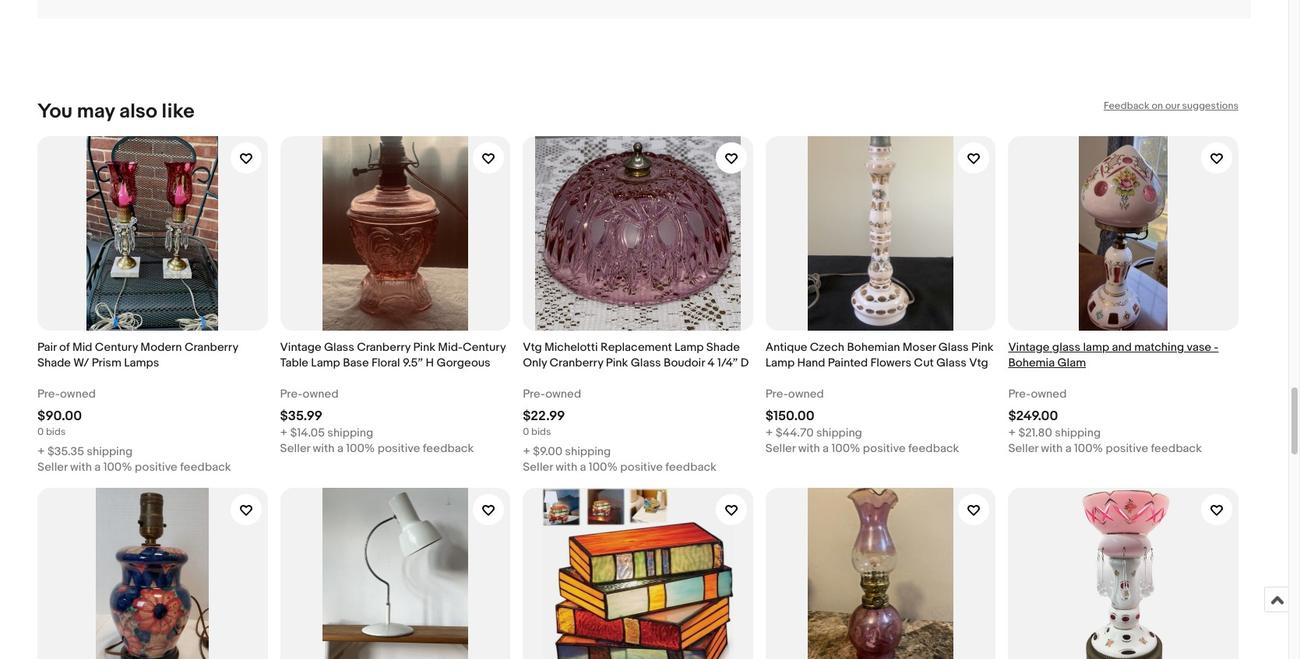Task type: vqa. For each thing, say whether or not it's contained in the screenshot.
brand
no



Task type: locate. For each thing, give the bounding box(es) containing it.
glass inside vintage glass cranberry pink  mid-century table lamp base floral 9.5" h gorgeous
[[324, 340, 354, 355]]

pre-owned text field up $35.99
[[280, 387, 339, 403]]

shipping right $21.80
[[1055, 426, 1101, 441]]

pink up h
[[413, 340, 435, 355]]

feedback inside pre-owned $150.00 + $44.70 shipping seller with a 100% positive feedback
[[908, 442, 959, 456]]

2 century from the left
[[463, 340, 506, 355]]

100% inside pre-owned $90.00 0 bids + $35.35 shipping seller with a 100% positive feedback
[[103, 460, 132, 475]]

glass
[[1052, 340, 1080, 355]]

lamp
[[1083, 340, 1109, 355]]

with down $44.70
[[798, 442, 820, 456]]

shipping right "$9.00" at the left of page
[[565, 445, 611, 459]]

0 down $22.99
[[523, 426, 529, 438]]

bids
[[46, 426, 66, 438], [531, 426, 551, 438]]

1 horizontal spatial cranberry
[[357, 340, 411, 355]]

with inside the pre-owned $35.99 + $14.05 shipping seller with a 100% positive feedback
[[313, 442, 335, 456]]

seller with a 100% positive feedback text field down $14.05
[[280, 442, 474, 457]]

pre- inside the pre-owned $35.99 + $14.05 shipping seller with a 100% positive feedback
[[280, 387, 303, 402]]

vintage inside vintage glass cranberry pink  mid-century table lamp base floral 9.5" h gorgeous
[[280, 340, 321, 355]]

Pre-owned text field
[[280, 387, 339, 403], [523, 387, 581, 403], [766, 387, 824, 403], [1008, 387, 1067, 403]]

5 owned from the left
[[1031, 387, 1067, 402]]

$44.70
[[776, 426, 814, 441]]

2 horizontal spatial pink
[[971, 340, 994, 355]]

0 down "$90.00"
[[37, 426, 44, 438]]

pre-owned $249.00 + $21.80 shipping seller with a 100% positive feedback
[[1008, 387, 1202, 456]]

pre- for $90.00
[[37, 387, 60, 402]]

2 horizontal spatial seller with a 100% positive feedback text field
[[1008, 442, 1202, 457]]

glass right the cut
[[936, 356, 967, 371]]

glam
[[1057, 356, 1086, 371]]

seller with a 100% positive feedback text field down $44.70
[[766, 442, 959, 457]]

pair of mid century modern cranberry shade w/ prism lamps
[[37, 340, 238, 371]]

with inside pre-owned $90.00 0 bids + $35.35 shipping seller with a 100% positive feedback
[[70, 460, 92, 475]]

shade up 1/4"
[[706, 340, 740, 355]]

seller down $14.05
[[280, 442, 310, 456]]

+ for $249.00
[[1008, 426, 1016, 441]]

cranberry
[[185, 340, 238, 355], [357, 340, 411, 355], [550, 356, 603, 371]]

with down $35.35
[[70, 460, 92, 475]]

+ left $14.05
[[280, 426, 288, 441]]

100% inside pre-owned $22.99 0 bids + $9.00 shipping seller with a 100% positive feedback
[[589, 460, 618, 475]]

positive right + $44.70 shipping text field
[[863, 442, 906, 456]]

bohemian
[[847, 340, 900, 355]]

owned
[[60, 387, 96, 402], [303, 387, 339, 402], [545, 387, 581, 402], [788, 387, 824, 402], [1031, 387, 1067, 402]]

2 horizontal spatial cranberry
[[550, 356, 603, 371]]

pair
[[37, 340, 57, 355]]

vtg left bohemia at the right of page
[[969, 356, 988, 371]]

pre- up the "$150.00"
[[766, 387, 788, 402]]

pink
[[413, 340, 435, 355], [971, 340, 994, 355], [606, 356, 628, 371]]

seller down $21.80
[[1008, 442, 1038, 456]]

owned up $35.99
[[303, 387, 339, 402]]

+
[[280, 426, 288, 441], [766, 426, 773, 441], [1008, 426, 1016, 441], [37, 445, 45, 459], [523, 445, 530, 459]]

mid
[[72, 340, 92, 355]]

seller down "$9.00" at the left of page
[[523, 460, 553, 475]]

pre-owned text field for $35.99
[[280, 387, 339, 403]]

a inside pre-owned $150.00 + $44.70 shipping seller with a 100% positive feedback
[[823, 442, 829, 456]]

positive right + $9.00 shipping text field
[[620, 460, 663, 475]]

vintage glass lamp and matching vase - bohemia glam
[[1008, 340, 1219, 371]]

feedback
[[1104, 100, 1149, 112]]

glass
[[324, 340, 354, 355], [938, 340, 969, 355], [631, 356, 661, 371], [936, 356, 967, 371]]

1 horizontal spatial seller with a 100% positive feedback text field
[[523, 460, 716, 476]]

owned inside the pre-owned $35.99 + $14.05 shipping seller with a 100% positive feedback
[[303, 387, 339, 402]]

shipping for $249.00
[[1055, 426, 1101, 441]]

feedback
[[423, 442, 474, 456], [908, 442, 959, 456], [1151, 442, 1202, 456], [180, 460, 231, 475], [665, 460, 716, 475]]

positive for $150.00
[[863, 442, 906, 456]]

1 owned from the left
[[60, 387, 96, 402]]

0 horizontal spatial seller with a 100% positive feedback text field
[[37, 460, 231, 476]]

seller down $44.70
[[766, 442, 796, 456]]

+ inside the pre-owned $35.99 + $14.05 shipping seller with a 100% positive feedback
[[280, 426, 288, 441]]

seller inside pre-owned $249.00 + $21.80 shipping seller with a 100% positive feedback
[[1008, 442, 1038, 456]]

a inside pre-owned $22.99 0 bids + $9.00 shipping seller with a 100% positive feedback
[[580, 460, 586, 475]]

pink right moser
[[971, 340, 994, 355]]

and
[[1112, 340, 1132, 355]]

1 horizontal spatial pink
[[606, 356, 628, 371]]

flowers
[[871, 356, 911, 371]]

pre-owned text field up the "$150.00"
[[766, 387, 824, 403]]

0 bids text field
[[37, 426, 66, 438]]

+ inside pre-owned $249.00 + $21.80 shipping seller with a 100% positive feedback
[[1008, 426, 1016, 441]]

gorgeous
[[437, 356, 490, 371]]

0 bids text field
[[523, 426, 551, 438]]

2 0 from the left
[[523, 426, 529, 438]]

1 century from the left
[[95, 340, 138, 355]]

shade
[[706, 340, 740, 355], [37, 356, 71, 371]]

-
[[1214, 340, 1219, 355]]

pre- for $249.00
[[1008, 387, 1031, 402]]

glass down replacement
[[631, 356, 661, 371]]

100% inside pre-owned $249.00 + $21.80 shipping seller with a 100% positive feedback
[[1074, 442, 1103, 456]]

bids inside pre-owned $22.99 0 bids + $9.00 shipping seller with a 100% positive feedback
[[531, 426, 551, 438]]

positive right + $14.05 shipping text box
[[378, 442, 420, 456]]

2 bids from the left
[[531, 426, 551, 438]]

owned inside pre-owned $150.00 + $44.70 shipping seller with a 100% positive feedback
[[788, 387, 824, 402]]

replacement
[[601, 340, 672, 355]]

owned inside pre-owned $90.00 0 bids + $35.35 shipping seller with a 100% positive feedback
[[60, 387, 96, 402]]

moser
[[903, 340, 936, 355]]

Seller with a 100% positive feedback text field
[[766, 442, 959, 457], [1008, 442, 1202, 457], [37, 460, 231, 476]]

antique czech bohemian moser glass pink lamp hand painted flowers cut glass vtg
[[766, 340, 994, 371]]

a
[[337, 442, 343, 456], [823, 442, 829, 456], [1065, 442, 1072, 456], [95, 460, 101, 475], [580, 460, 586, 475]]

shipping
[[327, 426, 373, 441], [816, 426, 862, 441], [1055, 426, 1101, 441], [87, 445, 133, 459], [565, 445, 611, 459]]

100%
[[346, 442, 375, 456], [831, 442, 860, 456], [1074, 442, 1103, 456], [103, 460, 132, 475], [589, 460, 618, 475]]

+ left "$9.00" at the left of page
[[523, 445, 530, 459]]

owned up the "$150.00"
[[788, 387, 824, 402]]

2 owned from the left
[[303, 387, 339, 402]]

lamp
[[675, 340, 704, 355], [311, 356, 340, 371], [766, 356, 795, 371]]

100% for $249.00
[[1074, 442, 1103, 456]]

prism
[[92, 356, 121, 371]]

hand
[[797, 356, 825, 371]]

2 pre- from the left
[[280, 387, 303, 402]]

0 for $22.99
[[523, 426, 529, 438]]

owned up $249.00
[[1031, 387, 1067, 402]]

century up prism
[[95, 340, 138, 355]]

a inside pre-owned $249.00 + $21.80 shipping seller with a 100% positive feedback
[[1065, 442, 1072, 456]]

100% for $150.00
[[831, 442, 860, 456]]

100% inside the pre-owned $35.99 + $14.05 shipping seller with a 100% positive feedback
[[346, 442, 375, 456]]

pre- for $22.99
[[523, 387, 545, 402]]

a inside the pre-owned $35.99 + $14.05 shipping seller with a 100% positive feedback
[[337, 442, 343, 456]]

pre-
[[37, 387, 60, 402], [280, 387, 303, 402], [523, 387, 545, 402], [766, 387, 788, 402], [1008, 387, 1031, 402]]

shipping right $44.70
[[816, 426, 862, 441]]

with inside pre-owned $249.00 + $21.80 shipping seller with a 100% positive feedback
[[1041, 442, 1063, 456]]

positive
[[378, 442, 420, 456], [863, 442, 906, 456], [1106, 442, 1148, 456], [135, 460, 177, 475], [620, 460, 663, 475]]

0 horizontal spatial century
[[95, 340, 138, 355]]

seller for $150.00
[[766, 442, 796, 456]]

1 vertical spatial seller with a 100% positive feedback text field
[[523, 460, 716, 476]]

vtg up the only
[[523, 340, 542, 355]]

cranberry right modern
[[185, 340, 238, 355]]

pre- inside pre-owned $90.00 0 bids + $35.35 shipping seller with a 100% positive feedback
[[37, 387, 60, 402]]

vtg
[[523, 340, 542, 355], [969, 356, 988, 371]]

0 horizontal spatial vintage
[[280, 340, 321, 355]]

Seller with a 100% positive feedback text field
[[280, 442, 474, 457], [523, 460, 716, 476]]

9.5"
[[403, 356, 423, 371]]

0 inside pre-owned $22.99 0 bids + $9.00 shipping seller with a 100% positive feedback
[[523, 426, 529, 438]]

100% inside pre-owned $150.00 + $44.70 shipping seller with a 100% positive feedback
[[831, 442, 860, 456]]

pre-owned text field up $22.99 text box
[[523, 387, 581, 403]]

2 pre-owned text field from the left
[[523, 387, 581, 403]]

5 pre- from the left
[[1008, 387, 1031, 402]]

0 vertical spatial shade
[[706, 340, 740, 355]]

seller inside pre-owned $90.00 0 bids + $35.35 shipping seller with a 100% positive feedback
[[37, 460, 67, 475]]

$150.00
[[766, 409, 814, 424]]

1 vertical spatial shade
[[37, 356, 71, 371]]

seller
[[280, 442, 310, 456], [766, 442, 796, 456], [1008, 442, 1038, 456], [37, 460, 67, 475], [523, 460, 553, 475]]

+ left $44.70
[[766, 426, 773, 441]]

pre-owned $22.99 0 bids + $9.00 shipping seller with a 100% positive feedback
[[523, 387, 716, 475]]

with
[[313, 442, 335, 456], [798, 442, 820, 456], [1041, 442, 1063, 456], [70, 460, 92, 475], [556, 460, 577, 475]]

lamp down antique
[[766, 356, 795, 371]]

seller down $35.35
[[37, 460, 67, 475]]

shipping right $14.05
[[327, 426, 373, 441]]

cranberry inside vintage glass cranberry pink  mid-century table lamp base floral 9.5" h gorgeous
[[357, 340, 411, 355]]

cranberry down michelotti at left bottom
[[550, 356, 603, 371]]

feedback for $249.00
[[1151, 442, 1202, 456]]

0 vertical spatial vtg
[[523, 340, 542, 355]]

3 pre- from the left
[[523, 387, 545, 402]]

matching
[[1134, 340, 1184, 355]]

4 owned from the left
[[788, 387, 824, 402]]

0 vertical spatial seller with a 100% positive feedback text field
[[280, 442, 474, 457]]

with inside pre-owned $22.99 0 bids + $9.00 shipping seller with a 100% positive feedback
[[556, 460, 577, 475]]

vintage
[[280, 340, 321, 355], [1008, 340, 1050, 355]]

vase
[[1187, 340, 1211, 355]]

bids down $22.99
[[531, 426, 551, 438]]

+ inside pre-owned $150.00 + $44.70 shipping seller with a 100% positive feedback
[[766, 426, 773, 441]]

bids inside pre-owned $90.00 0 bids + $35.35 shipping seller with a 100% positive feedback
[[46, 426, 66, 438]]

seller inside pre-owned $150.00 + $44.70 shipping seller with a 100% positive feedback
[[766, 442, 796, 456]]

3 owned from the left
[[545, 387, 581, 402]]

pre- up "$90.00"
[[37, 387, 60, 402]]

with down $14.05
[[313, 442, 335, 456]]

seller with a 100% positive feedback text field down "$9.00" at the left of page
[[523, 460, 716, 476]]

1 horizontal spatial seller with a 100% positive feedback text field
[[766, 442, 959, 457]]

lamp inside vintage glass cranberry pink  mid-century table lamp base floral 9.5" h gorgeous
[[311, 356, 340, 371]]

1 horizontal spatial shade
[[706, 340, 740, 355]]

pre-owned text field for $150.00
[[766, 387, 824, 403]]

1 0 from the left
[[37, 426, 44, 438]]

with for $249.00
[[1041, 442, 1063, 456]]

shade inside pair of mid century modern cranberry shade w/ prism lamps
[[37, 356, 71, 371]]

positive right + $21.80 shipping text field
[[1106, 442, 1148, 456]]

h
[[426, 356, 434, 371]]

pre- inside pre-owned $150.00 + $44.70 shipping seller with a 100% positive feedback
[[766, 387, 788, 402]]

owned inside pre-owned $249.00 + $21.80 shipping seller with a 100% positive feedback
[[1031, 387, 1067, 402]]

on
[[1152, 100, 1163, 112]]

4 pre- from the left
[[766, 387, 788, 402]]

a inside pre-owned $90.00 0 bids + $35.35 shipping seller with a 100% positive feedback
[[95, 460, 101, 475]]

shipping right $35.35
[[87, 445, 133, 459]]

seller with a 100% positive feedback text field down $21.80
[[1008, 442, 1202, 457]]

shipping inside pre-owned $249.00 + $21.80 shipping seller with a 100% positive feedback
[[1055, 426, 1101, 441]]

vintage up bohemia at the right of page
[[1008, 340, 1050, 355]]

pre- up $22.99 text box
[[523, 387, 545, 402]]

a for $150.00
[[823, 442, 829, 456]]

feedback inside the pre-owned $35.99 + $14.05 shipping seller with a 100% positive feedback
[[423, 442, 474, 456]]

century inside pair of mid century modern cranberry shade w/ prism lamps
[[95, 340, 138, 355]]

seller inside the pre-owned $35.99 + $14.05 shipping seller with a 100% positive feedback
[[280, 442, 310, 456]]

positive inside the pre-owned $35.99 + $14.05 shipping seller with a 100% positive feedback
[[378, 442, 420, 456]]

seller with a 100% positive feedback text field down $35.35
[[37, 460, 231, 476]]

$35.35
[[48, 445, 84, 459]]

with down $21.80
[[1041, 442, 1063, 456]]

pre-owned text field up $249.00
[[1008, 387, 1067, 403]]

seller with a 100% positive feedback text field for $249.00
[[1008, 442, 1202, 457]]

cut
[[914, 356, 934, 371]]

1 vertical spatial vtg
[[969, 356, 988, 371]]

1 horizontal spatial vtg
[[969, 356, 988, 371]]

$9.00
[[533, 445, 562, 459]]

2 vintage from the left
[[1008, 340, 1050, 355]]

$150.00 text field
[[766, 409, 814, 424]]

pre- up $249.00
[[1008, 387, 1031, 402]]

$22.99 text field
[[523, 409, 565, 424]]

+ down 0 bids text box
[[37, 445, 45, 459]]

shipping inside pre-owned $150.00 + $44.70 shipping seller with a 100% positive feedback
[[816, 426, 862, 441]]

positive for $35.99
[[378, 442, 420, 456]]

pre- inside pre-owned $249.00 + $21.80 shipping seller with a 100% positive feedback
[[1008, 387, 1031, 402]]

shade down pair
[[37, 356, 71, 371]]

1 pre-owned text field from the left
[[280, 387, 339, 403]]

lamp left base
[[311, 356, 340, 371]]

3 pre-owned text field from the left
[[766, 387, 824, 403]]

1 horizontal spatial bids
[[531, 426, 551, 438]]

lamp up 'boudoir'
[[675, 340, 704, 355]]

positive inside pre-owned $22.99 0 bids + $9.00 shipping seller with a 100% positive feedback
[[620, 460, 663, 475]]

feedback on our suggestions link
[[1104, 100, 1239, 112]]

1 horizontal spatial vintage
[[1008, 340, 1050, 355]]

bids down "$90.00"
[[46, 426, 66, 438]]

pre- up $35.99
[[280, 387, 303, 402]]

century inside vintage glass cranberry pink  mid-century table lamp base floral 9.5" h gorgeous
[[463, 340, 506, 355]]

1 horizontal spatial lamp
[[675, 340, 704, 355]]

feedback inside pre-owned $249.00 + $21.80 shipping seller with a 100% positive feedback
[[1151, 442, 1202, 456]]

1 horizontal spatial 0
[[523, 426, 529, 438]]

with down "$9.00" at the left of page
[[556, 460, 577, 475]]

0 horizontal spatial 0
[[37, 426, 44, 438]]

4 pre-owned text field from the left
[[1008, 387, 1067, 403]]

with inside pre-owned $150.00 + $44.70 shipping seller with a 100% positive feedback
[[798, 442, 820, 456]]

+ $35.35 shipping text field
[[37, 445, 133, 460]]

1 horizontal spatial century
[[463, 340, 506, 355]]

glass up base
[[324, 340, 354, 355]]

antique
[[766, 340, 807, 355]]

w/
[[73, 356, 89, 371]]

cranberry up floral
[[357, 340, 411, 355]]

list containing $90.00
[[37, 124, 1251, 660]]

+ left $21.80
[[1008, 426, 1016, 441]]

0 horizontal spatial seller with a 100% positive feedback text field
[[280, 442, 474, 457]]

1 pre- from the left
[[37, 387, 60, 402]]

owned for $35.99
[[303, 387, 339, 402]]

czech
[[810, 340, 844, 355]]

0 horizontal spatial pink
[[413, 340, 435, 355]]

positive inside pre-owned $150.00 + $44.70 shipping seller with a 100% positive feedback
[[863, 442, 906, 456]]

1 vintage from the left
[[280, 340, 321, 355]]

2 horizontal spatial lamp
[[766, 356, 795, 371]]

list
[[37, 124, 1251, 660]]

0 horizontal spatial shade
[[37, 356, 71, 371]]

vintage up table at the left bottom of the page
[[280, 340, 321, 355]]

pre- inside pre-owned $22.99 0 bids + $9.00 shipping seller with a 100% positive feedback
[[523, 387, 545, 402]]

0 horizontal spatial bids
[[46, 426, 66, 438]]

shipping inside pre-owned $90.00 0 bids + $35.35 shipping seller with a 100% positive feedback
[[87, 445, 133, 459]]

$21.80
[[1018, 426, 1052, 441]]

vintage inside vintage glass lamp and matching vase - bohemia glam
[[1008, 340, 1050, 355]]

1 bids from the left
[[46, 426, 66, 438]]

0 horizontal spatial cranberry
[[185, 340, 238, 355]]

michelotti
[[544, 340, 598, 355]]

0
[[37, 426, 44, 438], [523, 426, 529, 438]]

owned up $22.99
[[545, 387, 581, 402]]

0 inside pre-owned $90.00 0 bids + $35.35 shipping seller with a 100% positive feedback
[[37, 426, 44, 438]]

century
[[95, 340, 138, 355], [463, 340, 506, 355]]

0 horizontal spatial vtg
[[523, 340, 542, 355]]

positive inside pre-owned $249.00 + $21.80 shipping seller with a 100% positive feedback
[[1106, 442, 1148, 456]]

+ inside pre-owned $22.99 0 bids + $9.00 shipping seller with a 100% positive feedback
[[523, 445, 530, 459]]

century up the gorgeous
[[463, 340, 506, 355]]

cranberry inside the vtg michelotti replacement lamp shade only cranberry pink glass boudoir 4 1/4" d
[[550, 356, 603, 371]]

0 horizontal spatial lamp
[[311, 356, 340, 371]]

shipping inside the pre-owned $35.99 + $14.05 shipping seller with a 100% positive feedback
[[327, 426, 373, 441]]

0 for $90.00
[[37, 426, 44, 438]]

positive right the + $35.35 shipping text box
[[135, 460, 177, 475]]

lamp inside the antique czech bohemian moser glass pink lamp hand painted flowers cut glass vtg
[[766, 356, 795, 371]]

pink down replacement
[[606, 356, 628, 371]]

feedback inside pre-owned $90.00 0 bids + $35.35 shipping seller with a 100% positive feedback
[[180, 460, 231, 475]]

owned up $90.00 text field
[[60, 387, 96, 402]]

owned inside pre-owned $22.99 0 bids + $9.00 shipping seller with a 100% positive feedback
[[545, 387, 581, 402]]



Task type: describe. For each thing, give the bounding box(es) containing it.
shipping for $35.99
[[327, 426, 373, 441]]

positive inside pre-owned $90.00 0 bids + $35.35 shipping seller with a 100% positive feedback
[[135, 460, 177, 475]]

4
[[707, 356, 715, 371]]

vintage for $35.99
[[280, 340, 321, 355]]

of
[[59, 340, 70, 355]]

seller for $35.99
[[280, 442, 310, 456]]

you may also like
[[37, 100, 195, 124]]

vtg inside the vtg michelotti replacement lamp shade only cranberry pink glass boudoir 4 1/4" d
[[523, 340, 542, 355]]

100% for $35.99
[[346, 442, 375, 456]]

owned for $90.00
[[60, 387, 96, 402]]

a for $249.00
[[1065, 442, 1072, 456]]

bids for $90.00
[[46, 426, 66, 438]]

pre-owned text field for $22.99
[[523, 387, 581, 403]]

seller for $249.00
[[1008, 442, 1038, 456]]

+ $21.80 shipping text field
[[1008, 426, 1101, 442]]

vintage for $249.00
[[1008, 340, 1050, 355]]

$90.00
[[37, 409, 82, 424]]

+ for $150.00
[[766, 426, 773, 441]]

with for $150.00
[[798, 442, 820, 456]]

feedback inside pre-owned $22.99 0 bids + $9.00 shipping seller with a 100% positive feedback
[[665, 460, 716, 475]]

lamps
[[124, 356, 159, 371]]

only
[[523, 356, 547, 371]]

pre-owned $35.99 + $14.05 shipping seller with a 100% positive feedback
[[280, 387, 474, 456]]

vtg michelotti replacement lamp shade only cranberry pink glass boudoir 4 1/4" d
[[523, 340, 749, 371]]

pre- for $35.99
[[280, 387, 303, 402]]

feedback on our suggestions
[[1104, 100, 1239, 112]]

+ $44.70 shipping text field
[[766, 426, 862, 442]]

lamp inside the vtg michelotti replacement lamp shade only cranberry pink glass boudoir 4 1/4" d
[[675, 340, 704, 355]]

pre- for $150.00
[[766, 387, 788, 402]]

pre-owned text field for $249.00
[[1008, 387, 1067, 403]]

shade inside the vtg michelotti replacement lamp shade only cranberry pink glass boudoir 4 1/4" d
[[706, 340, 740, 355]]

pink inside vintage glass cranberry pink  mid-century table lamp base floral 9.5" h gorgeous
[[413, 340, 435, 355]]

pre-owned $90.00 0 bids + $35.35 shipping seller with a 100% positive feedback
[[37, 387, 231, 475]]

seller with a 100% positive feedback text field for $35.99
[[280, 442, 474, 457]]

modern
[[140, 340, 182, 355]]

owned for $150.00
[[788, 387, 824, 402]]

bohemia
[[1008, 356, 1055, 371]]

1/4"
[[717, 356, 738, 371]]

our
[[1165, 100, 1180, 112]]

with for $35.99
[[313, 442, 335, 456]]

+ $9.00 shipping text field
[[523, 445, 611, 460]]

pre-owned $150.00 + $44.70 shipping seller with a 100% positive feedback
[[766, 387, 959, 456]]

+ for $35.99
[[280, 426, 288, 441]]

a for $35.99
[[337, 442, 343, 456]]

seller with a 100% positive feedback text field for $90.00
[[37, 460, 231, 476]]

pink inside the vtg michelotti replacement lamp shade only cranberry pink glass boudoir 4 1/4" d
[[606, 356, 628, 371]]

d
[[741, 356, 749, 371]]

may
[[77, 100, 115, 124]]

shipping inside pre-owned $22.99 0 bids + $9.00 shipping seller with a 100% positive feedback
[[565, 445, 611, 459]]

bids for $22.99
[[531, 426, 551, 438]]

$249.00
[[1008, 409, 1058, 424]]

$22.99
[[523, 409, 565, 424]]

glass inside the vtg michelotti replacement lamp shade only cranberry pink glass boudoir 4 1/4" d
[[631, 356, 661, 371]]

cranberry inside pair of mid century modern cranberry shade w/ prism lamps
[[185, 340, 238, 355]]

glass right moser
[[938, 340, 969, 355]]

pink inside the antique czech bohemian moser glass pink lamp hand painted flowers cut glass vtg
[[971, 340, 994, 355]]

positive for $249.00
[[1106, 442, 1148, 456]]

$14.05
[[290, 426, 325, 441]]

feedback for $150.00
[[908, 442, 959, 456]]

you
[[37, 100, 72, 124]]

table
[[280, 356, 308, 371]]

$35.99
[[280, 409, 323, 424]]

+ inside pre-owned $90.00 0 bids + $35.35 shipping seller with a 100% positive feedback
[[37, 445, 45, 459]]

seller with a 100% positive feedback text field for $22.99
[[523, 460, 716, 476]]

seller inside pre-owned $22.99 0 bids + $9.00 shipping seller with a 100% positive feedback
[[523, 460, 553, 475]]

base
[[343, 356, 369, 371]]

also
[[119, 100, 157, 124]]

+ $14.05 shipping text field
[[280, 426, 373, 442]]

vintage glass cranberry pink  mid-century table lamp base floral 9.5" h gorgeous
[[280, 340, 506, 371]]

owned for $249.00
[[1031, 387, 1067, 402]]

vtg inside the antique czech bohemian moser glass pink lamp hand painted flowers cut glass vtg
[[969, 356, 988, 371]]

$35.99 text field
[[280, 409, 323, 424]]

Pre-owned text field
[[37, 387, 96, 403]]

mid-
[[438, 340, 463, 355]]

floral
[[372, 356, 400, 371]]

seller with a 100% positive feedback text field for $150.00
[[766, 442, 959, 457]]

suggestions
[[1182, 100, 1239, 112]]

owned for $22.99
[[545, 387, 581, 402]]

painted
[[828, 356, 868, 371]]

feedback for $35.99
[[423, 442, 474, 456]]

$90.00 text field
[[37, 409, 82, 424]]

$249.00 text field
[[1008, 409, 1058, 424]]

shipping for $150.00
[[816, 426, 862, 441]]

like
[[162, 100, 195, 124]]

boudoir
[[664, 356, 705, 371]]



